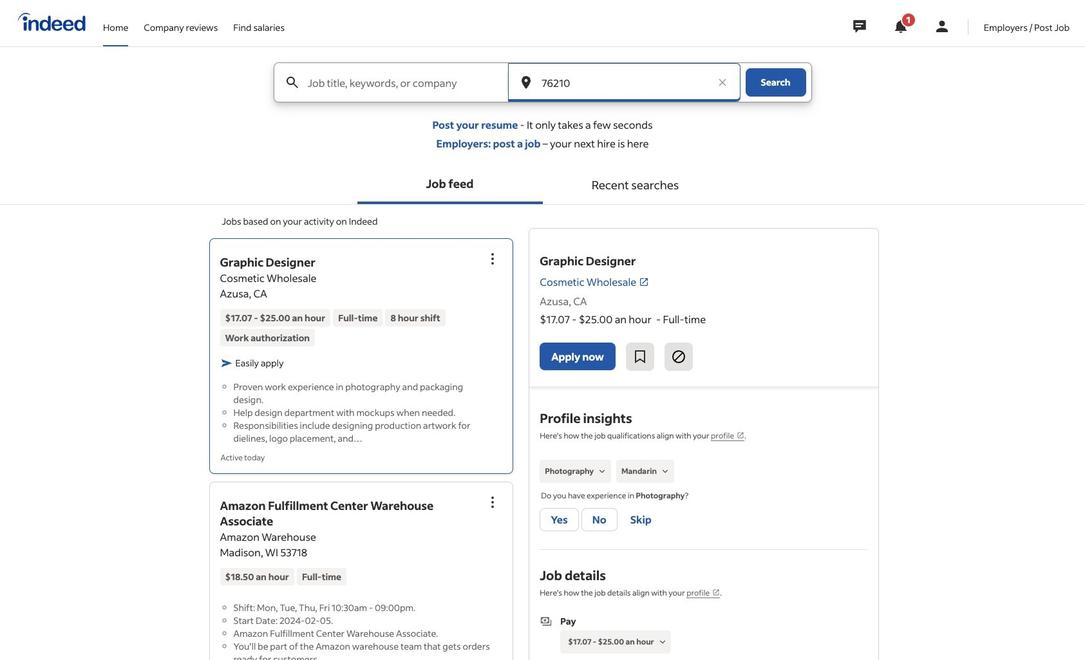 Task type: describe. For each thing, give the bounding box(es) containing it.
missing qualification image
[[660, 466, 671, 477]]

job actions for graphic designer is collapsed image
[[485, 251, 501, 267]]

missing qualification image
[[597, 466, 608, 477]]



Task type: vqa. For each thing, say whether or not it's contained in the screenshot.
The Notifications Unread Count 0 image
no



Task type: locate. For each thing, give the bounding box(es) containing it.
None search field
[[263, 62, 822, 118]]

cosmetic wholesale (opens in a new tab) image
[[639, 277, 650, 287]]

job preferences (opens in a new window) image
[[713, 589, 720, 597]]

messages unread count 0 image
[[852, 14, 868, 39]]

save this job image
[[632, 349, 648, 365]]

clear location input image
[[716, 76, 729, 89]]

job actions for amazon fulfillment center warehouse associate is collapsed image
[[485, 495, 501, 510]]

main content
[[0, 62, 1086, 660]]

Edit location text field
[[539, 63, 710, 102]]

profile (opens in a new window) image
[[737, 432, 745, 439]]

tab list
[[0, 166, 1086, 205]]

not interested image
[[671, 349, 687, 365]]

missing preference image
[[657, 637, 669, 648]]

search: Job title, keywords, or company text field
[[305, 63, 506, 102]]

account image
[[935, 19, 950, 34]]



